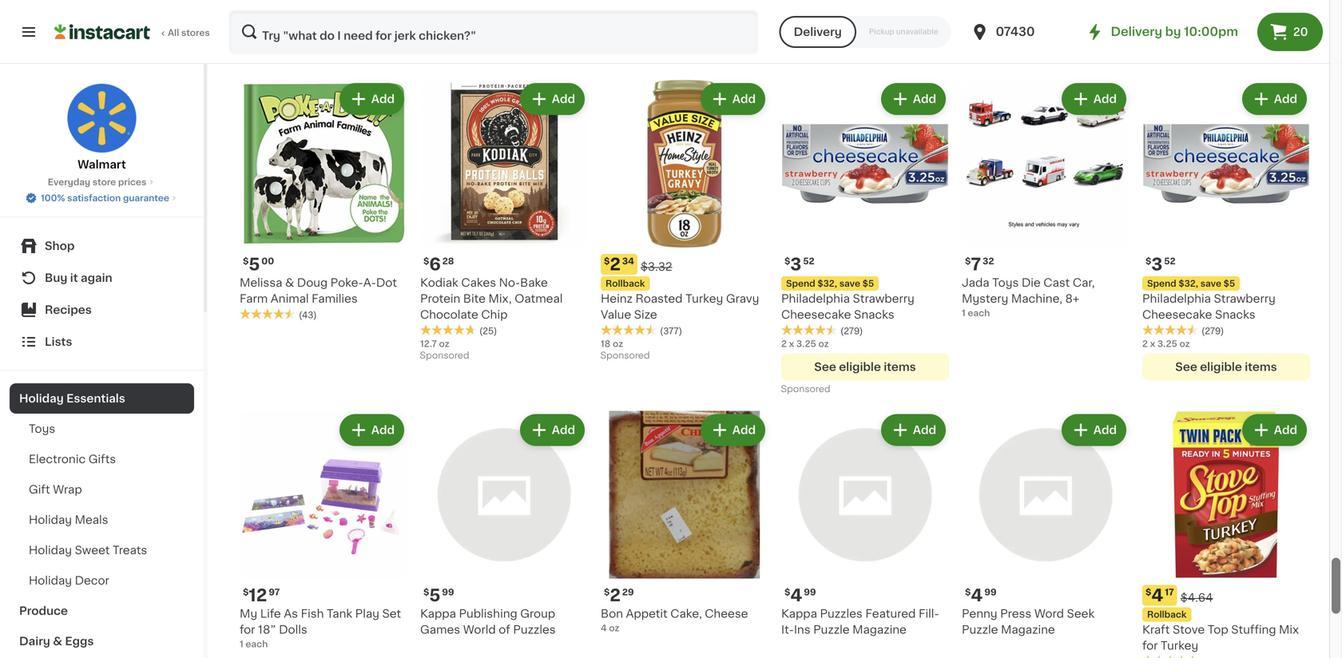 Task type: locate. For each thing, give the bounding box(es) containing it.
$5 for first 'see eligible items' 'button' from right
[[1224, 279, 1236, 288]]

2 3 from the left
[[1152, 256, 1163, 273]]

2 eligible from the left
[[1201, 362, 1243, 373]]

99 inside $ 5 99
[[442, 588, 455, 597]]

rollback up kraft
[[1148, 611, 1187, 620]]

melissa & doug poke-a-dot farm animal families
[[240, 277, 397, 305]]

publishing
[[459, 609, 518, 620]]

2 horizontal spatial 1
[[962, 309, 966, 318]]

1 see eligible items button from the left
[[782, 354, 950, 381]]

marvel for marvel titan hero series spider-man action figure
[[1143, 0, 1181, 5]]

cheesecake
[[782, 309, 852, 321], [1143, 309, 1213, 321]]

2 see eligible items from the left
[[1176, 362, 1278, 373]]

world
[[463, 625, 496, 636]]

0 horizontal spatial eligible
[[839, 362, 882, 373]]

1 horizontal spatial see
[[1176, 362, 1198, 373]]

1 horizontal spatial 52
[[1165, 257, 1176, 266]]

2 horizontal spatial each
[[968, 309, 991, 318]]

0 horizontal spatial 5
[[249, 256, 260, 273]]

turkey inside the kraft stove top stuffing mix for turkey
[[1161, 641, 1199, 652]]

chocolate
[[420, 309, 479, 321]]

toys left the die
[[993, 277, 1019, 289]]

decor
[[75, 576, 109, 587]]

1 horizontal spatial x
[[1151, 340, 1156, 349]]

2 spend $32, save $5 from the left
[[1148, 279, 1236, 288]]

1 philadelphia from the left
[[782, 293, 850, 305]]

cake, for appetit
[[671, 609, 702, 620]]

0 vertical spatial puzzles
[[821, 609, 863, 620]]

0 horizontal spatial philadelphia strawberry cheesecake snacks
[[782, 293, 915, 321]]

marvel inside the marvel titan hero series spider-man action figure
[[1143, 0, 1181, 5]]

magazine inside penny press word seek puzzle magazine
[[1002, 625, 1056, 636]]

0 horizontal spatial see eligible items button
[[782, 354, 950, 381]]

1 vertical spatial toys
[[29, 424, 55, 435]]

sponsored badge image
[[420, 352, 469, 361], [601, 352, 649, 361], [782, 385, 830, 394]]

1 horizontal spatial $ 3 52
[[1146, 256, 1176, 273]]

holiday sweet treats
[[29, 545, 147, 556]]

games for pokmon trading card games 25th anniversary johto pack
[[544, 0, 584, 5]]

cake, inside bon appetit cake, cheese 4 oz
[[671, 609, 702, 620]]

2 99 from the left
[[804, 588, 817, 597]]

10:00pm
[[1185, 26, 1239, 38]]

cake, up golden
[[1037, 0, 1069, 5]]

0 vertical spatial for
[[240, 625, 255, 636]]

kappa inside kappa publishing group games world of puzzles
[[420, 609, 456, 620]]

$ 4 99
[[785, 588, 817, 604], [966, 588, 997, 604]]

2 horizontal spatial puzzle
[[962, 625, 999, 636]]

buy
[[45, 273, 67, 284]]

2 (279) from the left
[[1202, 327, 1225, 336]]

holiday down gift wrap in the bottom of the page
[[29, 515, 72, 526]]

1 horizontal spatial see eligible items
[[1176, 362, 1278, 373]]

1 see eligible items from the left
[[815, 362, 917, 373]]

0 horizontal spatial x
[[789, 340, 795, 349]]

1 magazine from the left
[[853, 625, 907, 636]]

17
[[1166, 588, 1175, 597]]

0 horizontal spatial delivery
[[794, 26, 842, 38]]

1 cheesecake from the left
[[782, 309, 852, 321]]

& inside 'melissa & doug poke-a-dot farm animal families'
[[285, 277, 294, 289]]

2 spend from the left
[[1148, 279, 1177, 288]]

0 horizontal spatial save
[[840, 279, 861, 288]]

1 99 from the left
[[442, 588, 455, 597]]

1 2 x 3.25 oz from the left
[[782, 340, 829, 349]]

marvel up the friends
[[782, 0, 820, 5]]

0 horizontal spatial sponsored badge image
[[420, 352, 469, 361]]

it
[[70, 273, 78, 284]]

0 horizontal spatial turkey
[[686, 293, 724, 305]]

holiday
[[19, 393, 64, 404], [29, 515, 72, 526], [29, 545, 72, 556], [29, 576, 72, 587]]

for down my
[[240, 625, 255, 636]]

chip
[[482, 309, 508, 321]]

trading
[[469, 0, 511, 5]]

value
[[601, 309, 632, 321]]

holiday essentials link
[[10, 384, 194, 414]]

0 horizontal spatial spend
[[787, 279, 816, 288]]

1 horizontal spatial strawberry
[[1215, 293, 1276, 305]]

0 horizontal spatial 99
[[442, 588, 455, 597]]

his
[[876, 0, 895, 5]]

0 horizontal spatial &
[[53, 636, 62, 647]]

delivery inside button
[[794, 26, 842, 38]]

tank
[[327, 609, 353, 620]]

(377)
[[660, 327, 683, 336]]

delivery button
[[780, 16, 857, 48]]

1 3 from the left
[[791, 256, 802, 273]]

1 vertical spatial &
[[285, 277, 294, 289]]

holiday for holiday meals
[[29, 515, 72, 526]]

1 vertical spatial games
[[420, 625, 461, 636]]

0 vertical spatial turkey
[[686, 293, 724, 305]]

0 vertical spatial &
[[865, 0, 874, 5]]

1 horizontal spatial magazine
[[1002, 625, 1056, 636]]

holiday up produce
[[29, 576, 72, 587]]

holiday left essentials at the left bottom of page
[[19, 393, 64, 404]]

1 horizontal spatial kappa
[[782, 609, 818, 620]]

holiday for holiday sweet treats
[[29, 545, 72, 556]]

0 horizontal spatial (279)
[[841, 327, 864, 336]]

each down 18"
[[246, 640, 268, 649]]

kappa up ins
[[782, 609, 818, 620]]

1 kappa from the left
[[420, 609, 456, 620]]

1 horizontal spatial games
[[544, 0, 584, 5]]

strawberry
[[853, 293, 915, 305], [1215, 293, 1276, 305]]

product group
[[240, 80, 408, 322], [420, 80, 588, 365], [601, 80, 769, 365], [782, 80, 950, 398], [962, 80, 1130, 320], [1143, 80, 1311, 381], [240, 411, 408, 651], [420, 411, 588, 638], [601, 411, 769, 635], [782, 411, 950, 638], [962, 411, 1130, 638], [1143, 411, 1311, 659]]

1 x from the left
[[789, 340, 795, 349]]

1 horizontal spatial sponsored badge image
[[601, 352, 649, 361]]

0 horizontal spatial toys
[[29, 424, 55, 435]]

2 vertical spatial &
[[53, 636, 62, 647]]

18
[[601, 340, 611, 349]]

0 horizontal spatial see
[[815, 362, 837, 373]]

2 $ 4 99 from the left
[[966, 588, 997, 604]]

puzzle right ins
[[814, 625, 850, 636]]

poke-
[[331, 277, 364, 289]]

save
[[840, 279, 861, 288], [1201, 279, 1222, 288]]

1 horizontal spatial $32,
[[1179, 279, 1199, 288]]

2 2 x 3.25 oz from the left
[[1143, 340, 1191, 349]]

0 horizontal spatial $ 3 52
[[785, 256, 815, 273]]

eligible
[[839, 362, 882, 373], [1201, 362, 1243, 373]]

4 inside tortuga rum cake, caribbean, golden original 4 oz
[[962, 26, 969, 34]]

1 spend from the left
[[787, 279, 816, 288]]

kappa publishing group games world of puzzles
[[420, 609, 556, 636]]

games inside kappa publishing group games world of puzzles
[[420, 625, 461, 636]]

07430
[[996, 26, 1036, 38]]

& left his
[[865, 0, 874, 5]]

1 down my
[[240, 640, 244, 649]]

store
[[93, 178, 116, 187]]

spend $32, save $5 for 1st 'see eligible items' 'button'
[[787, 279, 875, 288]]

5 left 00
[[249, 256, 260, 273]]

1 horizontal spatial 3.25
[[1158, 340, 1178, 349]]

0 vertical spatial rollback
[[606, 279, 645, 288]]

2 horizontal spatial &
[[865, 0, 874, 5]]

puzzle inside kodak 350-piece puzzle assortment
[[701, 0, 737, 5]]

holiday for holiday essentials
[[19, 393, 64, 404]]

1 horizontal spatial $ 4 99
[[966, 588, 997, 604]]

1 horizontal spatial toys
[[993, 277, 1019, 289]]

items
[[884, 362, 917, 373], [1246, 362, 1278, 373]]

marvel for marvel spidey & his amazing friends squad racers includes spidey miles morales ghost-spider
[[782, 0, 820, 5]]

holiday down holiday meals at the bottom of page
[[29, 545, 72, 556]]

1 horizontal spatial delivery
[[1112, 26, 1163, 38]]

for down kraft
[[1143, 641, 1159, 652]]

0 horizontal spatial for
[[240, 625, 255, 636]]

5
[[249, 256, 260, 273], [430, 588, 441, 604]]

$ 12 97
[[243, 588, 280, 604]]

sponsored badge image inside product group
[[420, 352, 469, 361]]

0 horizontal spatial puzzles
[[513, 625, 556, 636]]

1 horizontal spatial eligible
[[1201, 362, 1243, 373]]

magazine inside kappa puzzles featured fill- it-ins puzzle magazine
[[853, 625, 907, 636]]

oz inside tortuga rum cake, caribbean, golden original 4 oz
[[971, 26, 981, 34]]

figure
[[1251, 10, 1286, 21]]

1 horizontal spatial philadelphia
[[1143, 293, 1212, 305]]

3 99 from the left
[[985, 588, 997, 597]]

& left 'eggs'
[[53, 636, 62, 647]]

(279)
[[841, 327, 864, 336], [1202, 327, 1225, 336]]

7
[[971, 256, 982, 273]]

$ 7 32
[[966, 256, 995, 273]]

1 $5 from the left
[[863, 279, 875, 288]]

add button
[[341, 85, 403, 114], [522, 85, 584, 114], [702, 85, 764, 114], [883, 85, 945, 114], [1064, 85, 1126, 114], [1244, 85, 1306, 114], [341, 416, 403, 445], [522, 416, 584, 445], [702, 416, 764, 445], [883, 416, 945, 445], [1064, 416, 1126, 445], [1244, 416, 1306, 445]]

size
[[634, 309, 658, 321]]

tortuga rum cake, caribbean, golden original 4 oz
[[962, 0, 1114, 34]]

animal
[[271, 293, 309, 305]]

1 vertical spatial each
[[968, 309, 991, 318]]

3
[[791, 256, 802, 273], [1152, 256, 1163, 273]]

magazine down 'press'
[[1002, 625, 1056, 636]]

rollback for 2
[[606, 279, 645, 288]]

$5
[[863, 279, 875, 288], [1224, 279, 1236, 288]]

lists
[[45, 337, 72, 348]]

99 up penny
[[985, 588, 997, 597]]

2 horizontal spatial sponsored badge image
[[782, 385, 830, 394]]

2 marvel from the left
[[1143, 0, 1181, 5]]

kappa inside kappa puzzles featured fill- it-ins puzzle magazine
[[782, 609, 818, 620]]

cake, inside tortuga rum cake, caribbean, golden original 4 oz
[[1037, 0, 1069, 5]]

1 vertical spatial cake,
[[671, 609, 702, 620]]

4 down bon
[[601, 624, 607, 633]]

1 strawberry from the left
[[853, 293, 915, 305]]

delivery down spider-
[[1112, 26, 1163, 38]]

kodak
[[601, 0, 636, 5]]

each down mystery
[[968, 309, 991, 318]]

1 horizontal spatial see eligible items button
[[1143, 354, 1311, 381]]

1 vertical spatial 1
[[962, 309, 966, 318]]

99 for publishing
[[442, 588, 455, 597]]

miles
[[875, 26, 905, 37]]

2 horizontal spatial 99
[[985, 588, 997, 597]]

each down morales
[[788, 56, 810, 65]]

$5 for 1st 'see eligible items' 'button'
[[863, 279, 875, 288]]

johto
[[518, 10, 551, 21]]

philadelphia strawberry cheesecake snacks
[[782, 293, 915, 321], [1143, 293, 1276, 321]]

99 up kappa publishing group games world of puzzles
[[442, 588, 455, 597]]

0 horizontal spatial 2 x 3.25 oz
[[782, 340, 829, 349]]

0 horizontal spatial cake,
[[671, 609, 702, 620]]

1 horizontal spatial turkey
[[1161, 641, 1199, 652]]

1 horizontal spatial cheesecake
[[1143, 309, 1213, 321]]

100%
[[41, 194, 65, 203]]

spend
[[787, 279, 816, 288], [1148, 279, 1177, 288]]

spidey up ghost- at the top of page
[[833, 26, 872, 37]]

holiday for holiday decor
[[29, 576, 72, 587]]

2 kappa from the left
[[782, 609, 818, 620]]

1 horizontal spatial cake,
[[1037, 0, 1069, 5]]

puzzle down penny
[[962, 625, 999, 636]]

0 horizontal spatial 1
[[240, 640, 244, 649]]

toys inside jada toys die cast car, mystery machine, 8+ 1 each
[[993, 277, 1019, 289]]

$ 4 99 up ins
[[785, 588, 817, 604]]

1 horizontal spatial items
[[1246, 362, 1278, 373]]

2 magazine from the left
[[1002, 625, 1056, 636]]

99 up ins
[[804, 588, 817, 597]]

0 vertical spatial spidey
[[822, 0, 862, 5]]

1 vertical spatial spidey
[[833, 26, 872, 37]]

2 see eligible items button from the left
[[1143, 354, 1311, 381]]

toys up electronic
[[29, 424, 55, 435]]

1 horizontal spatial snacks
[[1216, 309, 1256, 321]]

dairy & eggs
[[19, 636, 94, 647]]

1 vertical spatial rollback
[[1148, 611, 1187, 620]]

1 vertical spatial for
[[1143, 641, 1159, 652]]

kappa puzzles featured fill- it-ins puzzle magazine
[[782, 609, 940, 636]]

anniversary
[[449, 10, 516, 21]]

puzzles down group
[[513, 625, 556, 636]]

0 horizontal spatial puzzle
[[701, 0, 737, 5]]

magazine down featured
[[853, 625, 907, 636]]

satisfaction
[[67, 194, 121, 203]]

no-
[[499, 277, 520, 289]]

my life as fish tank play set for 18" dolls 1 each
[[240, 609, 401, 649]]

sponsored badge image for kodiak cakes no-bake protein bite mix, oatmeal chocolate chip
[[420, 352, 469, 361]]

fish
[[301, 609, 324, 620]]

1 horizontal spatial 99
[[804, 588, 817, 597]]

1 horizontal spatial &
[[285, 277, 294, 289]]

2 vertical spatial 1
[[240, 640, 244, 649]]

3.25
[[797, 340, 817, 349], [1158, 340, 1178, 349]]

spidey up squad
[[822, 0, 862, 5]]

2 philadelphia from the left
[[1143, 293, 1212, 305]]

each inside my life as fish tank play set for 18" dolls 1 each
[[246, 640, 268, 649]]

1 horizontal spatial philadelphia strawberry cheesecake snacks
[[1143, 293, 1276, 321]]

12.7
[[420, 340, 437, 349]]

99 for press
[[985, 588, 997, 597]]

1 horizontal spatial for
[[1143, 641, 1159, 652]]

350-
[[639, 0, 667, 5]]

1 vertical spatial turkey
[[1161, 641, 1199, 652]]

marvel inside marvel spidey & his amazing friends squad racers includes spidey miles morales ghost-spider
[[782, 0, 820, 5]]

2 $5 from the left
[[1224, 279, 1236, 288]]

caribbean,
[[962, 10, 1024, 21]]

delivery up morales
[[794, 26, 842, 38]]

0 horizontal spatial rollback
[[606, 279, 645, 288]]

1 spend $32, save $5 from the left
[[787, 279, 875, 288]]

buy it again
[[45, 273, 112, 284]]

0 horizontal spatial strawberry
[[853, 293, 915, 305]]

0 vertical spatial 5
[[249, 256, 260, 273]]

for
[[240, 625, 255, 636], [1143, 641, 1159, 652]]

1 horizontal spatial $5
[[1224, 279, 1236, 288]]

ghost-
[[829, 42, 869, 53]]

delivery for delivery by 10:00pm
[[1112, 26, 1163, 38]]

1 horizontal spatial 3
[[1152, 256, 1163, 273]]

shop
[[45, 241, 75, 252]]

rollback for 4
[[1148, 611, 1187, 620]]

0 vertical spatial toys
[[993, 277, 1019, 289]]

0 horizontal spatial 52
[[804, 257, 815, 266]]

delivery by 10:00pm
[[1112, 26, 1239, 38]]

1 inside jada toys die cast car, mystery machine, 8+ 1 each
[[962, 309, 966, 318]]

2 $ 3 52 from the left
[[1146, 256, 1176, 273]]

1 horizontal spatial puzzle
[[814, 625, 850, 636]]

games inside pokmon trading card games 25th anniversary johto pack
[[544, 0, 584, 5]]

1 horizontal spatial 2 x 3.25 oz
[[1143, 340, 1191, 349]]

heinz
[[601, 293, 633, 305]]

1 marvel from the left
[[782, 0, 820, 5]]

$ inside "$ 12 97"
[[243, 588, 249, 597]]

$ 4 99 up penny
[[966, 588, 997, 604]]

puzzles left featured
[[821, 609, 863, 620]]

kappa down $ 5 99
[[420, 609, 456, 620]]

machine,
[[1012, 293, 1063, 305]]

99
[[442, 588, 455, 597], [804, 588, 817, 597], [985, 588, 997, 597]]

rollback up heinz
[[606, 279, 645, 288]]

turkey left gravy
[[686, 293, 724, 305]]

5 for kappa
[[430, 588, 441, 604]]

1 vertical spatial puzzles
[[513, 625, 556, 636]]

32
[[983, 257, 995, 266]]

1 items from the left
[[884, 362, 917, 373]]

0 horizontal spatial 3.25
[[797, 340, 817, 349]]

0 horizontal spatial magazine
[[853, 625, 907, 636]]

games up pack
[[544, 0, 584, 5]]

1 down mystery
[[962, 309, 966, 318]]

5 up kappa publishing group games world of puzzles
[[430, 588, 441, 604]]

marvel up spider-
[[1143, 0, 1181, 5]]

& up the animal
[[285, 277, 294, 289]]

2 strawberry from the left
[[1215, 293, 1276, 305]]

1 horizontal spatial 5
[[430, 588, 441, 604]]

$ inside the $ 2 29
[[604, 588, 610, 597]]

0 horizontal spatial spend $32, save $5
[[787, 279, 875, 288]]

0 vertical spatial games
[[544, 0, 584, 5]]

0 horizontal spatial see eligible items
[[815, 362, 917, 373]]

press
[[1001, 609, 1032, 620]]

play
[[355, 609, 380, 620]]

pokmon trading card games 25th anniversary johto pack
[[420, 0, 584, 21]]

games down $ 5 99
[[420, 625, 461, 636]]

group
[[521, 609, 556, 620]]

0 horizontal spatial 3
[[791, 256, 802, 273]]

cake, right appetit
[[671, 609, 702, 620]]

4 down caribbean,
[[962, 26, 969, 34]]

games for kappa publishing group games world of puzzles
[[420, 625, 461, 636]]

gifts
[[88, 454, 116, 465]]

treats
[[113, 545, 147, 556]]

shop link
[[10, 230, 194, 262]]

puzzle right piece
[[701, 0, 737, 5]]

None search field
[[229, 10, 759, 54]]

1 horizontal spatial spend
[[1148, 279, 1177, 288]]

1 horizontal spatial each
[[788, 56, 810, 65]]

of
[[499, 625, 511, 636]]

1 $ 4 99 from the left
[[785, 588, 817, 604]]

0 vertical spatial cake,
[[1037, 0, 1069, 5]]

$ 5 00
[[243, 256, 274, 273]]

$ inside $ 4 17
[[1146, 588, 1152, 597]]

tortuga
[[962, 0, 1006, 5]]

1 down morales
[[782, 56, 786, 65]]

1 horizontal spatial save
[[1201, 279, 1222, 288]]

kappa for 5
[[420, 609, 456, 620]]

0 horizontal spatial snacks
[[855, 309, 895, 321]]

1 $ 3 52 from the left
[[785, 256, 815, 273]]

0 horizontal spatial kappa
[[420, 609, 456, 620]]

0 horizontal spatial $5
[[863, 279, 875, 288]]

$ inside $ 7 32
[[966, 257, 971, 266]]

kodak 350-piece puzzle assortment
[[601, 0, 737, 21]]

assortment
[[601, 10, 667, 21]]

fill-
[[919, 609, 940, 620]]

turkey down stove
[[1161, 641, 1199, 652]]

4 left 17
[[1152, 588, 1164, 604]]

1 horizontal spatial spend $32, save $5
[[1148, 279, 1236, 288]]

0 horizontal spatial $32,
[[818, 279, 838, 288]]

for inside my life as fish tank play set for 18" dolls 1 each
[[240, 625, 255, 636]]



Task type: vqa. For each thing, say whether or not it's contained in the screenshot.
Gather associated with Good & Gather Salted Butter
no



Task type: describe. For each thing, give the bounding box(es) containing it.
toys link
[[10, 414, 194, 444]]

spend $32, save $5 for first 'see eligible items' 'button' from right
[[1148, 279, 1236, 288]]

34
[[623, 257, 635, 266]]

penny
[[962, 609, 998, 620]]

$ inside $ 6 28
[[424, 257, 430, 266]]

die
[[1022, 277, 1041, 289]]

marvel titan hero series spider-man action figure
[[1143, 0, 1286, 21]]

2 philadelphia strawberry cheesecake snacks from the left
[[1143, 293, 1276, 321]]

spend for 1st 'see eligible items' 'button'
[[787, 279, 816, 288]]

recipes
[[45, 305, 92, 316]]

service type group
[[780, 16, 952, 48]]

holiday decor
[[29, 576, 109, 587]]

bon
[[601, 609, 623, 620]]

jada
[[962, 277, 990, 289]]

1 (279) from the left
[[841, 327, 864, 336]]

2 cheesecake from the left
[[1143, 309, 1213, 321]]

it-
[[782, 625, 794, 636]]

4 up penny
[[971, 588, 983, 604]]

stuffing
[[1232, 625, 1277, 636]]

original
[[1070, 10, 1114, 21]]

& for dairy & eggs
[[53, 636, 62, 647]]

6
[[430, 256, 441, 273]]

all stores
[[168, 28, 210, 37]]

oz inside bon appetit cake, cheese 4 oz
[[609, 624, 620, 633]]

0 vertical spatial 1
[[782, 56, 786, 65]]

puzzle inside penny press word seek puzzle magazine
[[962, 625, 999, 636]]

8+
[[1066, 293, 1080, 305]]

all stores link
[[54, 10, 211, 54]]

spend for first 'see eligible items' 'button' from right
[[1148, 279, 1177, 288]]

product group containing 12
[[240, 411, 408, 651]]

heinz roasted turkey gravy value size
[[601, 293, 760, 321]]

pokmon trading card games 25th anniversary johto pack button
[[420, 0, 588, 24]]

for inside the kraft stove top stuffing mix for turkey
[[1143, 641, 1159, 652]]

1 3.25 from the left
[[797, 340, 817, 349]]

product group containing 6
[[420, 80, 588, 365]]

essentials
[[66, 393, 125, 404]]

doug
[[297, 277, 328, 289]]

1 52 from the left
[[804, 257, 815, 266]]

holiday meals
[[29, 515, 108, 526]]

a-
[[363, 277, 376, 289]]

sweet
[[75, 545, 110, 556]]

2 52 from the left
[[1165, 257, 1176, 266]]

(11)
[[841, 44, 855, 52]]

2 3.25 from the left
[[1158, 340, 1178, 349]]

kodiak
[[420, 277, 459, 289]]

$ 2 29
[[604, 588, 634, 604]]

100% satisfaction guarantee button
[[25, 189, 179, 205]]

stove
[[1173, 625, 1206, 636]]

card
[[514, 0, 541, 5]]

cheese
[[705, 609, 749, 620]]

everyday store prices link
[[48, 176, 156, 189]]

$ inside $ 5 00
[[243, 257, 249, 266]]

20 button
[[1258, 13, 1324, 51]]

oatmeal
[[515, 293, 563, 305]]

series
[[1245, 0, 1280, 5]]

friends
[[782, 10, 823, 21]]

by
[[1166, 26, 1182, 38]]

pokmon
[[420, 0, 466, 5]]

2 items from the left
[[1246, 362, 1278, 373]]

holiday meals link
[[10, 505, 194, 536]]

as
[[284, 609, 298, 620]]

18"
[[258, 625, 276, 636]]

$ 4 99 for penny
[[966, 588, 997, 604]]

stores
[[181, 28, 210, 37]]

$ 4 99 for kappa
[[785, 588, 817, 604]]

12
[[249, 588, 267, 604]]

2 $32, from the left
[[1179, 279, 1199, 288]]

top
[[1208, 625, 1229, 636]]

2 x from the left
[[1151, 340, 1156, 349]]

buy it again link
[[10, 262, 194, 294]]

again
[[81, 273, 112, 284]]

delivery for delivery
[[794, 26, 842, 38]]

piece
[[667, 0, 698, 5]]

1 $32, from the left
[[818, 279, 838, 288]]

1 save from the left
[[840, 279, 861, 288]]

4 inside bon appetit cake, cheese 4 oz
[[601, 624, 607, 633]]

2 x 3.25 oz for first 'see eligible items' 'button' from right
[[1143, 340, 1191, 349]]

turkey inside the heinz roasted turkey gravy value size
[[686, 293, 724, 305]]

07430 button
[[971, 10, 1067, 54]]

farm
[[240, 293, 268, 305]]

1 eligible from the left
[[839, 362, 882, 373]]

cast
[[1044, 277, 1071, 289]]

00
[[262, 257, 274, 266]]

hero
[[1214, 0, 1242, 5]]

5 for melissa
[[249, 256, 260, 273]]

$4.17 original price: $4.64 element
[[1143, 586, 1311, 606]]

2 inside $2.34 original price: $3.32 element
[[610, 256, 621, 273]]

jada toys die cast car, mystery machine, 8+ 1 each
[[962, 277, 1096, 318]]

electronic gifts link
[[10, 444, 194, 475]]

dot
[[376, 277, 397, 289]]

puzzles inside kappa publishing group games world of puzzles
[[513, 625, 556, 636]]

Search field
[[230, 11, 758, 53]]

kodak 350-piece puzzle assortment button
[[601, 0, 769, 24]]

1 see from the left
[[815, 362, 837, 373]]

$ 5 99
[[424, 588, 455, 604]]

& inside marvel spidey & his amazing friends squad racers includes spidey miles morales ghost-spider
[[865, 0, 874, 5]]

1 snacks from the left
[[855, 309, 895, 321]]

puzzle inside kappa puzzles featured fill- it-ins puzzle magazine
[[814, 625, 850, 636]]

each inside jada toys die cast car, mystery machine, 8+ 1 each
[[968, 309, 991, 318]]

$2.34 original price: $3.32 element
[[601, 254, 769, 275]]

4 up ins
[[791, 588, 803, 604]]

holiday essentials
[[19, 393, 125, 404]]

(25)
[[480, 327, 497, 336]]

squad
[[826, 10, 862, 21]]

$ 4 17
[[1146, 588, 1175, 604]]

2 see from the left
[[1176, 362, 1198, 373]]

delivery by 10:00pm link
[[1086, 22, 1239, 42]]

spider-
[[1143, 10, 1184, 21]]

kraft stove top stuffing mix for turkey
[[1143, 625, 1300, 652]]

produce link
[[10, 596, 194, 627]]

eggs
[[65, 636, 94, 647]]

kodiak cakes no-bake protein bite mix, oatmeal chocolate chip
[[420, 277, 563, 321]]

99 for puzzles
[[804, 588, 817, 597]]

dairy
[[19, 636, 50, 647]]

puzzles inside kappa puzzles featured fill- it-ins puzzle magazine
[[821, 609, 863, 620]]

penny press word seek puzzle magazine
[[962, 609, 1095, 636]]

2 save from the left
[[1201, 279, 1222, 288]]

instacart logo image
[[54, 22, 150, 42]]

product group containing 7
[[962, 80, 1130, 320]]

1 inside my life as fish tank play set for 18" dolls 1 each
[[240, 640, 244, 649]]

includes
[[782, 26, 830, 37]]

cake, for rum
[[1037, 0, 1069, 5]]

$ inside "$ 2 34 $3.32"
[[604, 257, 610, 266]]

1 philadelphia strawberry cheesecake snacks from the left
[[782, 293, 915, 321]]

dolls
[[279, 625, 308, 636]]

wrap
[[53, 484, 82, 496]]

mix,
[[489, 293, 512, 305]]

2 x 3.25 oz for 1st 'see eligible items' 'button'
[[782, 340, 829, 349]]

holiday sweet treats link
[[10, 536, 194, 566]]

protein
[[420, 293, 461, 305]]

prices
[[118, 178, 147, 187]]

oz inside product group
[[439, 340, 450, 349]]

& for melissa & doug poke-a-dot farm animal families
[[285, 277, 294, 289]]

0 vertical spatial each
[[788, 56, 810, 65]]

everyday store prices
[[48, 178, 147, 187]]

29
[[623, 588, 634, 597]]

$ inside $ 5 99
[[424, 588, 430, 597]]

walmart logo image
[[67, 83, 137, 153]]

kappa for 4
[[782, 609, 818, 620]]

2 snacks from the left
[[1216, 309, 1256, 321]]

$4.64
[[1181, 593, 1214, 604]]

sponsored badge image for heinz roasted turkey gravy value size
[[601, 352, 649, 361]]



